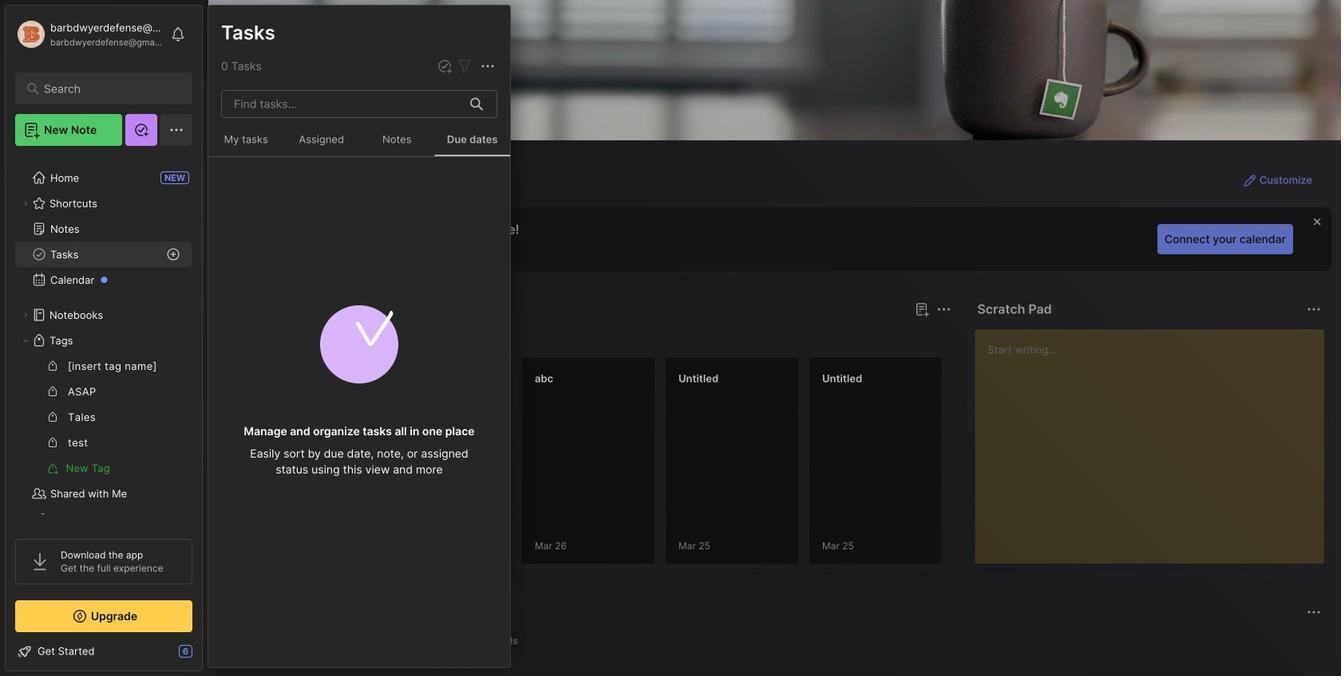 Task type: vqa. For each thing, say whether or not it's contained in the screenshot.
First Notebook button
no



Task type: locate. For each thing, give the bounding box(es) containing it.
more actions and view options image
[[478, 57, 497, 76]]

tree inside the main element
[[6, 156, 202, 568]]

row group
[[234, 358, 1096, 575]]

1 vertical spatial tab list
[[237, 632, 1319, 651]]

group inside the main element
[[15, 354, 192, 481]]

tab list
[[237, 329, 949, 348], [237, 632, 1319, 651]]

tab
[[237, 329, 284, 348], [290, 329, 355, 348], [237, 632, 298, 651], [481, 632, 525, 651]]

0 vertical spatial tab list
[[237, 329, 949, 348]]

filter tasks image
[[455, 57, 474, 76]]

main element
[[0, 0, 208, 677]]

tree
[[6, 156, 202, 568]]

group
[[15, 354, 192, 481]]

2 tab list from the top
[[237, 632, 1319, 651]]

None search field
[[44, 79, 171, 98]]

Account field
[[15, 18, 163, 50]]

none search field inside the main element
[[44, 79, 171, 98]]



Task type: describe. For each thing, give the bounding box(es) containing it.
click to collapse image
[[202, 647, 214, 667]]

1 tab list from the top
[[237, 329, 949, 348]]

More actions and view options field
[[474, 57, 497, 76]]

new task image
[[437, 58, 453, 74]]

Find tasks… text field
[[224, 91, 461, 117]]

Search text field
[[44, 81, 171, 97]]

Filter tasks field
[[455, 57, 474, 76]]

Help and Learning task checklist field
[[6, 639, 202, 665]]

expand tags image
[[21, 336, 30, 346]]

expand notebooks image
[[21, 311, 30, 320]]

Start writing… text field
[[988, 330, 1324, 552]]



